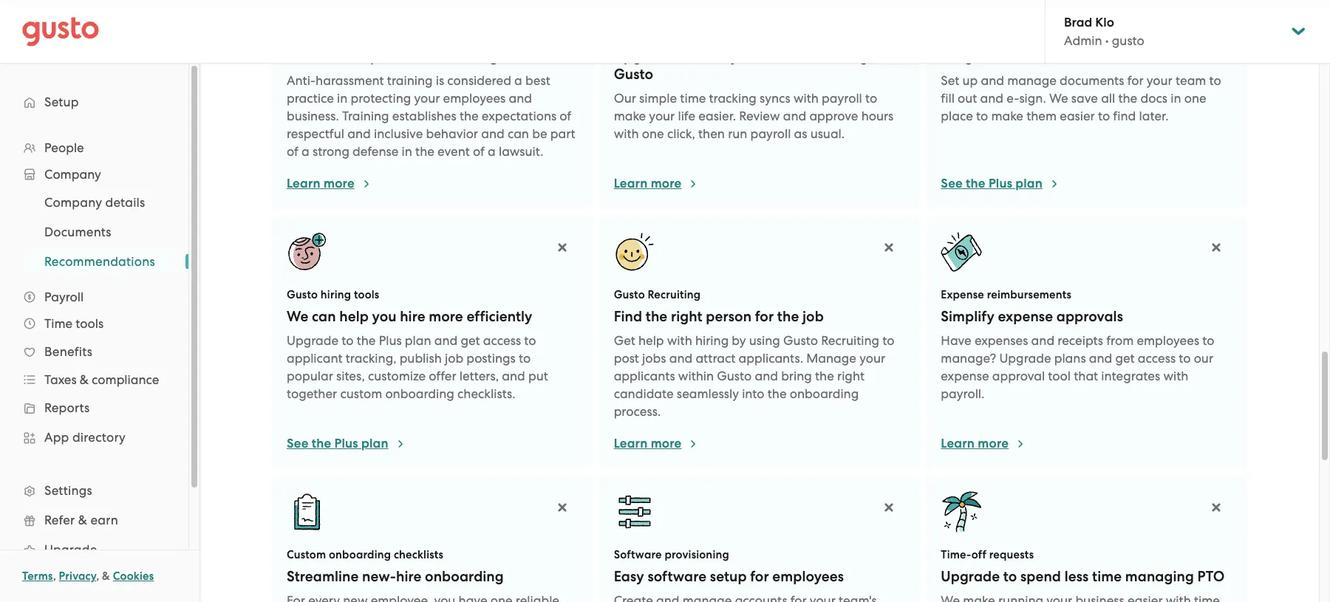 Task type: locate. For each thing, give the bounding box(es) containing it.
for up using
[[755, 308, 774, 325]]

and down expectations on the top
[[481, 126, 505, 141]]

hiring inside the "get help with hiring by using gusto recruiting to post jobs and attract applicants. manage your applicants within gusto and bring the right candidate seamlessly into the onboarding process."
[[696, 333, 729, 348]]

manage
[[1008, 73, 1057, 88]]

more down process.
[[651, 436, 682, 452]]

tools inside gusto hiring tools we can help you hire more efficiently
[[354, 288, 380, 302]]

a left best
[[515, 73, 522, 88]]

help left you
[[340, 308, 369, 325]]

1 horizontal spatial see the plus plan
[[941, 176, 1043, 191]]

employees inside the anti-harassment training is considered a best practice in protecting your employees and business. training establishes the expectations of respectful and inclusive behavior and can be part of a strong defense in the event of a lawsuit.
[[443, 91, 506, 106]]

details
[[105, 195, 145, 210]]

0 vertical spatial see
[[941, 176, 963, 191]]

expense up payroll.
[[941, 369, 990, 384]]

onboarding inside the "get help with hiring by using gusto recruiting to post jobs and attract applicants. manage your applicants within gusto and bring the right candidate seamlessly into the onboarding process."
[[790, 387, 859, 401]]

1 horizontal spatial tools
[[354, 288, 380, 302]]

1 horizontal spatial custom
[[1052, 48, 1099, 65]]

to
[[676, 48, 690, 65], [1210, 73, 1222, 88], [866, 91, 878, 106], [977, 109, 989, 123], [1098, 109, 1110, 123], [342, 333, 354, 348], [524, 333, 536, 348], [883, 333, 895, 348], [1203, 333, 1215, 348], [519, 351, 531, 366], [1179, 351, 1191, 366], [1004, 568, 1017, 585]]

training down prevention
[[387, 73, 433, 88]]

1 horizontal spatial can
[[508, 126, 529, 141]]

1 vertical spatial hiring
[[696, 333, 729, 348]]

compliance
[[92, 373, 159, 387]]

attract
[[696, 351, 736, 366]]

upgrade up 'applicant'
[[287, 333, 339, 348]]

& for compliance
[[80, 373, 89, 387]]

more for our simple time tracking syncs with payroll to make your life easier. review and approve hours with one click, then run payroll as usual.
[[651, 176, 682, 191]]

0 horizontal spatial tools
[[76, 316, 104, 331]]

privacy
[[59, 570, 96, 583]]

0 horizontal spatial training
[[387, 73, 433, 88]]

0 vertical spatial hiring
[[321, 288, 351, 302]]

reports
[[44, 401, 90, 415]]

0 horizontal spatial job
[[445, 351, 464, 366]]

0 horizontal spatial recruiting
[[648, 288, 701, 302]]

hire down checklists
[[396, 568, 422, 585]]

1 horizontal spatial of
[[473, 144, 485, 159]]

custom inside upgrade to the plus plan and get access to applicant tracking, publish job postings to popular sites, customize offer letters, and put together custom onboarding checklists.
[[340, 387, 382, 401]]

1 horizontal spatial see the plus plan link
[[941, 175, 1061, 193]]

in inside set up and manage documents for your team to fill out and e-sign. we save all the docs in one place to make them easier to find later.
[[1171, 91, 1182, 106]]

1 vertical spatial help
[[639, 333, 664, 348]]

1 vertical spatial hours
[[862, 109, 894, 123]]

0 horizontal spatial of
[[287, 144, 299, 159]]

e-
[[941, 48, 955, 65]]

1 vertical spatial for
[[755, 308, 774, 325]]

upgrade up approval
[[1000, 351, 1052, 366]]

plus inside upgrade to the plus plan and get access to applicant tracking, publish job postings to popular sites, customize offer letters, and put together custom onboarding checklists.
[[379, 333, 402, 348]]

hire
[[400, 308, 426, 325], [396, 568, 422, 585]]

1 horizontal spatial hours
[[862, 109, 894, 123]]

for
[[1128, 73, 1144, 88], [755, 308, 774, 325], [751, 568, 769, 585]]

more up publish
[[429, 308, 463, 325]]

1 vertical spatial expense
[[941, 369, 990, 384]]

can up 'applicant'
[[312, 308, 336, 325]]

access up the integrates
[[1138, 351, 1176, 366]]

streamline
[[287, 568, 359, 585]]

payroll down review
[[751, 126, 791, 141]]

0 horizontal spatial see the plus plan link
[[287, 435, 406, 453]]

hours inside upgrade to track your team's hours right in gusto
[[810, 48, 847, 65]]

more down payroll.
[[978, 436, 1009, 452]]

provisioning
[[665, 549, 730, 562]]

more down strong
[[324, 176, 355, 191]]

can inside gusto hiring tools we can help you hire more efficiently
[[312, 308, 336, 325]]

2 vertical spatial for
[[751, 568, 769, 585]]

1 vertical spatial see the plus plan
[[287, 436, 389, 452]]

recommendations link
[[27, 248, 174, 275]]

plus
[[989, 176, 1013, 191], [379, 333, 402, 348], [335, 436, 358, 452]]

1 vertical spatial tools
[[76, 316, 104, 331]]

one left click,
[[642, 126, 664, 141]]

2 horizontal spatial of
[[560, 109, 572, 123]]

upgrade inside 'time-off requests upgrade to spend less time managing pto'
[[941, 568, 1000, 585]]

gusto up 'applicant'
[[287, 288, 318, 302]]

e-
[[1007, 91, 1020, 106]]

simplify
[[941, 308, 995, 325]]

1 horizontal spatial get
[[1116, 351, 1135, 366]]

1 vertical spatial payroll
[[751, 126, 791, 141]]

directory
[[72, 430, 126, 445]]

0 vertical spatial one
[[1185, 91, 1207, 106]]

0 horizontal spatial ,
[[53, 570, 56, 583]]

with up within at the bottom right of page
[[667, 333, 692, 348]]

0 vertical spatial help
[[340, 308, 369, 325]]

2 vertical spatial employees
[[773, 568, 844, 585]]

1 horizontal spatial training
[[446, 48, 498, 65]]

up
[[963, 73, 978, 88]]

& for earn
[[78, 513, 87, 528]]

learn more link for find the right person for the job
[[614, 435, 700, 453]]

a down respectful
[[302, 144, 310, 159]]

1 horizontal spatial see
[[941, 176, 963, 191]]

0 horizontal spatial docs
[[1103, 48, 1133, 65]]

,
[[53, 570, 56, 583], [96, 570, 99, 583]]

to inside upgrade to track your team's hours right in gusto
[[676, 48, 690, 65]]

the up find
[[1119, 91, 1138, 106]]

hiring up 'applicant'
[[321, 288, 351, 302]]

get down from
[[1116, 351, 1135, 366]]

learn more for find the right person for the job
[[614, 436, 682, 452]]

1 list from the top
[[0, 135, 189, 594]]

pto
[[1198, 568, 1225, 585]]

simple
[[640, 91, 677, 106]]

gusto inside gusto hiring tools we can help you hire more efficiently
[[287, 288, 318, 302]]

time-off requests upgrade to spend less time managing pto
[[941, 549, 1225, 585]]

list containing company details
[[0, 188, 189, 276]]

we up them
[[1050, 91, 1069, 106]]

1 vertical spatial plus
[[379, 333, 402, 348]]

of right event at left top
[[473, 144, 485, 159]]

setup link
[[15, 89, 174, 115]]

gusto up "find"
[[614, 288, 645, 302]]

hiring
[[321, 288, 351, 302], [696, 333, 729, 348]]

learn more for anti-harassment training is considered a best practice in protecting your employees and business. training establishes the expectations of respectful and inclusive behavior and can be part of a strong defense in the event of a lawsuit.
[[287, 176, 355, 191]]

0 vertical spatial hire
[[400, 308, 426, 325]]

software provisioning easy software setup for employees
[[614, 549, 844, 585]]

1 vertical spatial job
[[445, 351, 464, 366]]

tools inside dropdown button
[[76, 316, 104, 331]]

hours right 'approve'
[[862, 109, 894, 123]]

2 vertical spatial plan
[[361, 436, 389, 452]]

0 horizontal spatial time
[[680, 91, 706, 106]]

more down click,
[[651, 176, 682, 191]]

0 horizontal spatial make
[[614, 109, 646, 123]]

for inside gusto recruiting find the right person for the job
[[755, 308, 774, 325]]

1 vertical spatial plan
[[405, 333, 431, 348]]

terms , privacy , & cookies
[[22, 570, 154, 583]]

in
[[886, 48, 898, 65], [337, 91, 348, 106], [1171, 91, 1182, 106], [402, 144, 412, 159]]

your right the track
[[731, 48, 761, 65]]

right down manage
[[838, 369, 865, 384]]

requests
[[990, 549, 1034, 562]]

& right taxes
[[80, 373, 89, 387]]

plan down them
[[1016, 176, 1043, 191]]

in down team on the right top of the page
[[1171, 91, 1182, 106]]

upgrade inside upgrade to the plus plan and get access to applicant tracking, publish job postings to popular sites, customize offer letters, and put together custom onboarding checklists.
[[287, 333, 339, 348]]

onboarding down checklists
[[425, 568, 504, 585]]

0 vertical spatial job
[[803, 308, 824, 325]]

& left cookies button
[[102, 570, 110, 583]]

receipts
[[1058, 333, 1104, 348]]

0 horizontal spatial access
[[483, 333, 521, 348]]

get inside upgrade to the plus plan and get access to applicant tracking, publish job postings to popular sites, customize offer letters, and put together custom onboarding checklists.
[[461, 333, 480, 348]]

we
[[1050, 91, 1069, 106], [287, 308, 309, 325]]

1 vertical spatial company
[[44, 195, 102, 210]]

hours right team's
[[810, 48, 847, 65]]

0 horizontal spatial we
[[287, 308, 309, 325]]

learn more link down strong
[[287, 175, 372, 193]]

sign
[[955, 48, 982, 65]]

0 horizontal spatial can
[[312, 308, 336, 325]]

letters,
[[460, 369, 499, 384]]

, left privacy
[[53, 570, 56, 583]]

learn more down payroll.
[[941, 436, 1009, 452]]

can inside the anti-harassment training is considered a best practice in protecting your employees and business. training establishes the expectations of respectful and inclusive behavior and can be part of a strong defense in the event of a lawsuit.
[[508, 126, 529, 141]]

0 vertical spatial plus
[[989, 176, 1013, 191]]

0 vertical spatial &
[[80, 373, 89, 387]]

get help with hiring by using gusto recruiting to post jobs and attract applicants. manage your applicants within gusto and bring the right candidate seamlessly into the onboarding process.
[[614, 333, 895, 419]]

and up 'as'
[[783, 109, 807, 123]]

1 horizontal spatial we
[[1050, 91, 1069, 106]]

plan down customize
[[361, 436, 389, 452]]

0 vertical spatial time
[[680, 91, 706, 106]]

for inside software provisioning easy software setup for employees
[[751, 568, 769, 585]]

for for employees
[[751, 568, 769, 585]]

learn more link down process.
[[614, 435, 700, 453]]

considered
[[448, 73, 511, 88]]

settings link
[[15, 478, 174, 504]]

1 vertical spatial &
[[78, 513, 87, 528]]

training up considered
[[446, 48, 498, 65]]

your down simple
[[649, 109, 675, 123]]

access inside upgrade to the plus plan and get access to applicant tracking, publish job postings to popular sites, customize offer letters, and put together custom onboarding checklists.
[[483, 333, 521, 348]]

1 vertical spatial employees
[[1137, 333, 1200, 348]]

0 vertical spatial can
[[508, 126, 529, 141]]

one inside set up and manage documents for your team to fill out and e-sign. we save all the docs in one place to make them easier to find later.
[[1185, 91, 1207, 106]]

access inside the have expenses and receipts from employees to manage? upgrade plans and get access to our expense approval tool that integrates with payroll.
[[1138, 351, 1176, 366]]

1 horizontal spatial expense
[[998, 308, 1053, 325]]

your right manage
[[860, 351, 886, 366]]

right up 'approve'
[[851, 48, 882, 65]]

0 horizontal spatial help
[[340, 308, 369, 325]]

0 horizontal spatial payroll
[[751, 126, 791, 141]]

hiring up attract
[[696, 333, 729, 348]]

2 company from the top
[[44, 195, 102, 210]]

0 vertical spatial recruiting
[[648, 288, 701, 302]]

0 horizontal spatial plus
[[335, 436, 358, 452]]

1 horizontal spatial ,
[[96, 570, 99, 583]]

manage?
[[941, 351, 997, 366]]

1 vertical spatial custom
[[340, 387, 382, 401]]

0 vertical spatial hours
[[810, 48, 847, 65]]

klo
[[1096, 15, 1115, 30]]

with inside the "get help with hiring by using gusto recruiting to post jobs and attract applicants. manage your applicants within gusto and bring the right candidate seamlessly into the onboarding process."
[[667, 333, 692, 348]]

0 vertical spatial payroll
[[822, 91, 863, 106]]

docs inside set up and manage documents for your team to fill out and e-sign. we save all the docs in one place to make them easier to find later.
[[1141, 91, 1168, 106]]

get
[[461, 333, 480, 348], [1116, 351, 1135, 366]]

0 horizontal spatial expense
[[941, 369, 990, 384]]

have expenses and receipts from employees to manage? upgrade plans and get access to our expense approval tool that integrates with payroll.
[[941, 333, 1215, 401]]

learn more for simplify expense approvals
[[941, 436, 1009, 452]]

see
[[941, 176, 963, 191], [287, 436, 309, 452]]

hire right you
[[400, 308, 426, 325]]

respectful
[[287, 126, 345, 141]]

make inside set up and manage documents for your team to fill out and e-sign. we save all the docs in one place to make them easier to find later.
[[992, 109, 1024, 123]]

gusto up team on the right top of the page
[[1157, 48, 1197, 65]]

0 vertical spatial employees
[[443, 91, 506, 106]]

offer
[[429, 369, 457, 384]]

training inside the anti-harassment training is considered a best practice in protecting your employees and business. training establishes the expectations of respectful and inclusive behavior and can be part of a strong defense in the event of a lawsuit.
[[387, 73, 433, 88]]

1 vertical spatial right
[[671, 308, 703, 325]]

expense inside expense reimbursements simplify expense approvals
[[998, 308, 1053, 325]]

1 vertical spatial training
[[387, 73, 433, 88]]

your up the "establishes"
[[414, 91, 440, 106]]

onboarding down bring at right
[[790, 387, 859, 401]]

company inside 'dropdown button'
[[44, 167, 101, 182]]

0 vertical spatial see the plus plan link
[[941, 175, 1061, 193]]

your inside the "get help with hiring by using gusto recruiting to post jobs and attract applicants. manage your applicants within gusto and bring the right candidate seamlessly into the onboarding process."
[[860, 351, 886, 366]]

access up the postings
[[483, 333, 521, 348]]

0 horizontal spatial get
[[461, 333, 480, 348]]

hiring inside gusto hiring tools we can help you hire more efficiently
[[321, 288, 351, 302]]

upgrade link
[[15, 537, 174, 563]]

onboarding down offer
[[385, 387, 455, 401]]

plan for set up and manage documents for your team to fill out and e-sign. we save all the docs in one place to make them easier to find later.
[[1016, 176, 1043, 191]]

payroll up 'approve'
[[822, 91, 863, 106]]

company button
[[15, 161, 174, 188]]

job inside upgrade to the plus plan and get access to applicant tracking, publish job postings to popular sites, customize offer letters, and put together custom onboarding checklists.
[[445, 351, 464, 366]]

time up life in the right top of the page
[[680, 91, 706, 106]]

gusto
[[1157, 48, 1197, 65], [614, 66, 654, 83], [287, 288, 318, 302], [614, 288, 645, 302], [784, 333, 818, 348], [717, 369, 752, 384]]

learn more down process.
[[614, 436, 682, 452]]

help up the jobs
[[639, 333, 664, 348]]

learn more link
[[287, 175, 372, 193], [614, 175, 700, 193], [614, 435, 700, 453], [941, 435, 1027, 453]]

applicants.
[[739, 351, 804, 366]]

see the plus plan for set up and manage documents for your team to fill out and e-sign. we save all the docs in one place to make them easier to find later.
[[941, 176, 1043, 191]]

upgrade down off
[[941, 568, 1000, 585]]

0 horizontal spatial employees
[[443, 91, 506, 106]]

upgrade
[[614, 48, 673, 65], [287, 333, 339, 348], [1000, 351, 1052, 366], [44, 543, 97, 557], [941, 568, 1000, 585]]

1 vertical spatial recruiting
[[821, 333, 880, 348]]

easier
[[1060, 109, 1095, 123]]

best
[[526, 73, 551, 88]]

for inside set up and manage documents for your team to fill out and e-sign. we save all the docs in one place to make them easier to find later.
[[1128, 73, 1144, 88]]

expense down the reimbursements
[[998, 308, 1053, 325]]

help inside gusto hiring tools we can help you hire more efficiently
[[340, 308, 369, 325]]

1 vertical spatial see
[[287, 436, 309, 452]]

upgrade up privacy
[[44, 543, 97, 557]]

app
[[44, 430, 69, 445]]

benefits link
[[15, 339, 174, 365]]

1 vertical spatial access
[[1138, 351, 1176, 366]]

hire inside "custom onboarding checklists streamline new-hire onboarding"
[[396, 568, 422, 585]]

company for company details
[[44, 195, 102, 210]]

upgrade inside upgrade to track your team's hours right in gusto
[[614, 48, 673, 65]]

learn more link for our simple time tracking syncs with payroll to make your life easier. review and approve hours with one click, then run payroll as usual.
[[614, 175, 700, 193]]

make down the our
[[614, 109, 646, 123]]

get up the postings
[[461, 333, 480, 348]]

time right less
[[1093, 568, 1122, 585]]

bring
[[781, 369, 812, 384]]

0 vertical spatial for
[[1128, 73, 1144, 88]]

access
[[483, 333, 521, 348], [1138, 351, 1176, 366]]

1 horizontal spatial plan
[[405, 333, 431, 348]]

applicant
[[287, 351, 343, 366]]

learn for simplify expense approvals
[[941, 436, 975, 452]]

list
[[0, 135, 189, 594], [0, 188, 189, 276]]

we inside set up and manage documents for your team to fill out and e-sign. we save all the docs in one place to make them easier to find later.
[[1050, 91, 1069, 106]]

onboarding inside upgrade to the plus plan and get access to applicant tracking, publish job postings to popular sites, customize offer letters, and put together custom onboarding checklists.
[[385, 387, 455, 401]]

2 make from the left
[[992, 109, 1024, 123]]

with
[[794, 91, 819, 106], [614, 126, 639, 141], [667, 333, 692, 348], [1164, 369, 1189, 384]]

0 horizontal spatial one
[[642, 126, 664, 141]]

with inside the have expenses and receipts from employees to manage? upgrade plans and get access to our expense approval tool that integrates with payroll.
[[1164, 369, 1189, 384]]

2 horizontal spatial plus
[[989, 176, 1013, 191]]

1 vertical spatial time
[[1093, 568, 1122, 585]]

one down team on the right top of the page
[[1185, 91, 1207, 106]]

0 horizontal spatial see the plus plan
[[287, 436, 389, 452]]

in down inclusive
[[402, 144, 412, 159]]

see down together
[[287, 436, 309, 452]]

recommendations
[[44, 254, 155, 269]]

event
[[438, 144, 470, 159]]

0 vertical spatial training
[[446, 48, 498, 65]]

0 vertical spatial get
[[461, 333, 480, 348]]

later.
[[1140, 109, 1169, 123]]

1 horizontal spatial plus
[[379, 333, 402, 348]]

1 vertical spatial get
[[1116, 351, 1135, 366]]

and right sign
[[986, 48, 1012, 65]]

upgrade inside list
[[44, 543, 97, 557]]

harassment prevention training
[[287, 48, 498, 65]]

1 make from the left
[[614, 109, 646, 123]]

job up offer
[[445, 351, 464, 366]]

of up part
[[560, 109, 572, 123]]

less
[[1065, 568, 1089, 585]]

plan up publish
[[405, 333, 431, 348]]

see down the place
[[941, 176, 963, 191]]

hours
[[810, 48, 847, 65], [862, 109, 894, 123]]

upgrade inside the have expenses and receipts from employees to manage? upgrade plans and get access to our expense approval tool that integrates with payroll.
[[1000, 351, 1052, 366]]

your down the on
[[1147, 73, 1173, 88]]

0 horizontal spatial see
[[287, 436, 309, 452]]

with right syncs
[[794, 91, 819, 106]]

right left person
[[671, 308, 703, 325]]

recruiting up manage
[[821, 333, 880, 348]]

inclusive
[[374, 126, 423, 141]]

&
[[80, 373, 89, 387], [78, 513, 87, 528], [102, 570, 110, 583]]

training
[[446, 48, 498, 65], [387, 73, 433, 88]]

custom onboarding checklists streamline new-hire onboarding
[[287, 549, 504, 585]]

for down the on
[[1128, 73, 1144, 88]]

gusto up the our
[[614, 66, 654, 83]]

can down expectations on the top
[[508, 126, 529, 141]]

see the plus plan for we can help you hire more efficiently
[[287, 436, 389, 452]]

0 vertical spatial see the plus plan
[[941, 176, 1043, 191]]

a
[[515, 73, 522, 88], [302, 144, 310, 159], [488, 144, 496, 159]]

jobs
[[642, 351, 666, 366]]

expenses
[[975, 333, 1029, 348]]

1 horizontal spatial job
[[803, 308, 824, 325]]

privacy link
[[59, 570, 96, 583]]

1 horizontal spatial one
[[1185, 91, 1207, 106]]

managing
[[1126, 568, 1195, 585]]

more for find the right person for the job
[[651, 436, 682, 452]]

docs left the on
[[1103, 48, 1133, 65]]

tools up you
[[354, 288, 380, 302]]

custom
[[287, 549, 326, 562]]

1 company from the top
[[44, 167, 101, 182]]

1 horizontal spatial docs
[[1141, 91, 1168, 106]]

right inside the "get help with hiring by using gusto recruiting to post jobs and attract applicants. manage your applicants within gusto and bring the right candidate seamlessly into the onboarding process."
[[838, 369, 865, 384]]

make down e-
[[992, 109, 1024, 123]]

your
[[731, 48, 761, 65], [1147, 73, 1173, 88], [414, 91, 440, 106], [649, 109, 675, 123], [860, 351, 886, 366]]

with right the integrates
[[1164, 369, 1189, 384]]

0 vertical spatial access
[[483, 333, 521, 348]]

of down respectful
[[287, 144, 299, 159]]

0 vertical spatial plan
[[1016, 176, 1043, 191]]

docs up 'later.'
[[1141, 91, 1168, 106]]

reimbursements
[[987, 288, 1072, 302]]

your inside set up and manage documents for your team to fill out and e-sign. we save all the docs in one place to make them easier to find later.
[[1147, 73, 1173, 88]]

team's
[[764, 48, 807, 65]]

2 list from the top
[[0, 188, 189, 276]]

plan for we can help you hire more efficiently
[[361, 436, 389, 452]]

1 horizontal spatial recruiting
[[821, 333, 880, 348]]

0 vertical spatial docs
[[1103, 48, 1133, 65]]

0 horizontal spatial plan
[[361, 436, 389, 452]]

company
[[44, 167, 101, 182], [44, 195, 102, 210]]

applicants
[[614, 369, 675, 384]]

see for set up and manage documents for your team to fill out and e-sign. we save all the docs in one place to make them easier to find later.
[[941, 176, 963, 191]]

learn more down click,
[[614, 176, 682, 191]]

upgrade for upgrade to the plus plan and get access to applicant tracking, publish job postings to popular sites, customize offer letters, and put together custom onboarding checklists.
[[287, 333, 339, 348]]

1 horizontal spatial make
[[992, 109, 1024, 123]]

time-
[[941, 549, 972, 562]]

right inside gusto recruiting find the right person for the job
[[671, 308, 703, 325]]

find
[[614, 308, 643, 325]]

the up tracking,
[[357, 333, 376, 348]]

1 horizontal spatial hiring
[[696, 333, 729, 348]]

1 horizontal spatial employees
[[773, 568, 844, 585]]

employees inside the have expenses and receipts from employees to manage? upgrade plans and get access to our expense approval tool that integrates with payroll.
[[1137, 333, 1200, 348]]

2 vertical spatial right
[[838, 369, 865, 384]]

job up manage
[[803, 308, 824, 325]]

& inside dropdown button
[[80, 373, 89, 387]]



Task type: vqa. For each thing, say whether or not it's contained in the screenshot.
Noah
no



Task type: describe. For each thing, give the bounding box(es) containing it.
new-
[[362, 568, 396, 585]]

the right "find"
[[646, 308, 668, 325]]

strong
[[313, 144, 350, 159]]

admin
[[1065, 33, 1103, 48]]

job inside gusto recruiting find the right person for the job
[[803, 308, 824, 325]]

to inside the "get help with hiring by using gusto recruiting to post jobs and attract applicants. manage your applicants within gusto and bring the right candidate seamlessly into the onboarding process."
[[883, 333, 895, 348]]

integrates
[[1102, 369, 1161, 384]]

2 horizontal spatial a
[[515, 73, 522, 88]]

from
[[1107, 333, 1134, 348]]

and right "up"
[[981, 73, 1005, 88]]

hours inside our simple time tracking syncs with payroll to make your life easier. review and approve hours with one click, then run payroll as usual.
[[862, 109, 894, 123]]

make inside our simple time tracking syncs with payroll to make your life easier. review and approve hours with one click, then run payroll as usual.
[[614, 109, 646, 123]]

the right into
[[768, 387, 787, 401]]

and left e-
[[981, 91, 1004, 106]]

0 horizontal spatial a
[[302, 144, 310, 159]]

team
[[1176, 73, 1207, 88]]

sites,
[[336, 369, 365, 384]]

expense inside the have expenses and receipts from employees to manage? upgrade plans and get access to our expense approval tool that integrates with payroll.
[[941, 369, 990, 384]]

sign.
[[1020, 91, 1047, 106]]

usual.
[[811, 126, 845, 141]]

documents
[[1060, 73, 1125, 88]]

part
[[551, 126, 576, 141]]

help inside the "get help with hiring by using gusto recruiting to post jobs and attract applicants. manage your applicants within gusto and bring the right candidate seamlessly into the onboarding process."
[[639, 333, 664, 348]]

out
[[958, 91, 978, 106]]

company for company
[[44, 167, 101, 182]]

person
[[706, 308, 752, 325]]

time inside our simple time tracking syncs with payroll to make your life easier. review and approve hours with one click, then run payroll as usual.
[[680, 91, 706, 106]]

you
[[372, 308, 397, 325]]

learn for our simple time tracking syncs with payroll to make your life easier. review and approve hours with one click, then run payroll as usual.
[[614, 176, 648, 191]]

prevention
[[370, 48, 442, 65]]

app directory
[[44, 430, 126, 445]]

into
[[742, 387, 765, 401]]

1 horizontal spatial payroll
[[822, 91, 863, 106]]

more for simplify expense approvals
[[978, 436, 1009, 452]]

and up publish
[[435, 333, 458, 348]]

see the plus plan link for we can help you hire more efficiently
[[287, 435, 406, 453]]

seamlessly
[[677, 387, 739, 401]]

learn more link for anti-harassment training is considered a best practice in protecting your employees and business. training establishes the expectations of respectful and inclusive behavior and can be part of a strong defense in the event of a lawsuit.
[[287, 175, 372, 193]]

employees inside software provisioning easy software setup for employees
[[773, 568, 844, 585]]

gusto navigation element
[[0, 64, 189, 602]]

earn
[[91, 513, 118, 528]]

2 vertical spatial &
[[102, 570, 110, 583]]

anti-
[[287, 73, 316, 88]]

the up using
[[778, 308, 799, 325]]

upgrade to track your team's hours right in gusto
[[614, 48, 898, 83]]

taxes
[[44, 373, 77, 387]]

get inside the have expenses and receipts from employees to manage? upgrade plans and get access to our expense approval tool that integrates with payroll.
[[1116, 351, 1135, 366]]

payroll
[[44, 290, 84, 305]]

setup
[[710, 568, 747, 585]]

with down the our
[[614, 126, 639, 141]]

company details
[[44, 195, 145, 210]]

manage
[[807, 351, 857, 366]]

taxes & compliance
[[44, 373, 159, 387]]

and inside our simple time tracking syncs with payroll to make your life easier. review and approve hours with one click, then run payroll as usual.
[[783, 109, 807, 123]]

store
[[1015, 48, 1049, 65]]

payroll button
[[15, 284, 174, 310]]

and down training
[[348, 126, 371, 141]]

protecting
[[351, 91, 411, 106]]

training
[[342, 109, 389, 123]]

spend
[[1021, 568, 1062, 585]]

the down manage
[[815, 369, 834, 384]]

syncs
[[760, 91, 791, 106]]

to inside 'time-off requests upgrade to spend less time managing pto'
[[1004, 568, 1017, 585]]

and up within at the bottom right of page
[[670, 351, 693, 366]]

popular
[[287, 369, 333, 384]]

settings
[[44, 483, 92, 498]]

our
[[614, 91, 636, 106]]

approve
[[810, 109, 859, 123]]

the inside upgrade to the plus plan and get access to applicant tracking, publish job postings to popular sites, customize offer letters, and put together custom onboarding checklists.
[[357, 333, 376, 348]]

recruiting inside gusto recruiting find the right person for the job
[[648, 288, 701, 302]]

people button
[[15, 135, 174, 161]]

behavior
[[426, 126, 478, 141]]

to inside our simple time tracking syncs with payroll to make your life easier. review and approve hours with one click, then run payroll as usual.
[[866, 91, 878, 106]]

we inside gusto hiring tools we can help you hire more efficiently
[[287, 308, 309, 325]]

one inside our simple time tracking syncs with payroll to make your life easier. review and approve hours with one click, then run payroll as usual.
[[642, 126, 664, 141]]

training for harassment
[[387, 73, 433, 88]]

easier.
[[699, 109, 736, 123]]

learn for find the right person for the job
[[614, 436, 648, 452]]

plans
[[1055, 351, 1086, 366]]

on
[[1137, 48, 1154, 65]]

plan inside upgrade to the plus plan and get access to applicant tracking, publish job postings to popular sites, customize offer letters, and put together custom onboarding checklists.
[[405, 333, 431, 348]]

in down harassment
[[337, 91, 348, 106]]

payroll.
[[941, 387, 985, 401]]

0 vertical spatial custom
[[1052, 48, 1099, 65]]

upgrade for upgrade
[[44, 543, 97, 557]]

2 , from the left
[[96, 570, 99, 583]]

approvals
[[1057, 308, 1124, 325]]

gusto hiring tools we can help you hire more efficiently
[[287, 288, 533, 325]]

customize
[[368, 369, 426, 384]]

see for we can help you hire more efficiently
[[287, 436, 309, 452]]

see the plus plan link for set up and manage documents for your team to fill out and e-sign. we save all the docs in one place to make them easier to find later.
[[941, 175, 1061, 193]]

and left the put
[[502, 369, 525, 384]]

the down together
[[312, 436, 331, 452]]

find
[[1114, 109, 1136, 123]]

software
[[648, 568, 707, 585]]

hire inside gusto hiring tools we can help you hire more efficiently
[[400, 308, 426, 325]]

right inside upgrade to track your team's hours right in gusto
[[851, 48, 882, 65]]

refer & earn
[[44, 513, 118, 528]]

easy
[[614, 568, 644, 585]]

time inside 'time-off requests upgrade to spend less time managing pto'
[[1093, 568, 1122, 585]]

the inside set up and manage documents for your team to fill out and e-sign. we save all the docs in one place to make them easier to find later.
[[1119, 91, 1138, 106]]

gusto inside gusto recruiting find the right person for the job
[[614, 288, 645, 302]]

all
[[1102, 91, 1116, 106]]

harassment
[[316, 73, 384, 88]]

our
[[1194, 351, 1214, 366]]

more inside gusto hiring tools we can help you hire more efficiently
[[429, 308, 463, 325]]

gusto
[[1112, 33, 1145, 48]]

gusto up applicants.
[[784, 333, 818, 348]]

time tools
[[44, 316, 104, 331]]

your inside our simple time tracking syncs with payroll to make your life easier. review and approve hours with one click, then run payroll as usual.
[[649, 109, 675, 123]]

learn for anti-harassment training is considered a best practice in protecting your employees and business. training establishes the expectations of respectful and inclusive behavior and can be part of a strong defense in the event of a lawsuit.
[[287, 176, 321, 191]]

learn more link for simplify expense approvals
[[941, 435, 1027, 453]]

gusto inside upgrade to track your team's hours right in gusto
[[614, 66, 654, 83]]

and up the that
[[1089, 351, 1113, 366]]

learn more for our simple time tracking syncs with payroll to make your life easier. review and approve hours with one click, then run payroll as usual.
[[614, 176, 682, 191]]

upgrade for upgrade to track your team's hours right in gusto
[[614, 48, 673, 65]]

is
[[436, 73, 444, 88]]

the left event at left top
[[416, 144, 435, 159]]

save
[[1072, 91, 1098, 106]]

in inside upgrade to track your team's hours right in gusto
[[886, 48, 898, 65]]

and up "plans"
[[1032, 333, 1055, 348]]

run
[[728, 126, 748, 141]]

plus for set up and manage documents for your team to fill out and e-sign. we save all the docs in one place to make them easier to find later.
[[989, 176, 1013, 191]]

and up expectations on the top
[[509, 91, 532, 106]]

tool
[[1048, 369, 1071, 384]]

approval
[[993, 369, 1045, 384]]

postings
[[467, 351, 516, 366]]

process.
[[614, 404, 661, 419]]

track
[[694, 48, 727, 65]]

1 horizontal spatial a
[[488, 144, 496, 159]]

plus for we can help you hire more efficiently
[[335, 436, 358, 452]]

and down applicants.
[[755, 369, 778, 384]]

practice
[[287, 91, 334, 106]]

cookies button
[[113, 568, 154, 585]]

setup
[[44, 95, 79, 109]]

review
[[739, 109, 780, 123]]

home image
[[22, 17, 99, 46]]

your inside upgrade to track your team's hours right in gusto
[[731, 48, 761, 65]]

onboarding up new-
[[329, 549, 391, 562]]

place
[[941, 109, 973, 123]]

lawsuit.
[[499, 144, 544, 159]]

terms
[[22, 570, 53, 583]]

list containing people
[[0, 135, 189, 594]]

gusto down attract
[[717, 369, 752, 384]]

time
[[44, 316, 73, 331]]

training for prevention
[[446, 48, 498, 65]]

within
[[679, 369, 714, 384]]

1 , from the left
[[53, 570, 56, 583]]

your inside the anti-harassment training is considered a best practice in protecting your employees and business. training establishes the expectations of respectful and inclusive behavior and can be part of a strong defense in the event of a lawsuit.
[[414, 91, 440, 106]]

the up "behavior"
[[460, 109, 479, 123]]

more for anti-harassment training is considered a best practice in protecting your employees and business. training establishes the expectations of respectful and inclusive behavior and can be part of a strong defense in the event of a lawsuit.
[[324, 176, 355, 191]]

then
[[699, 126, 725, 141]]

recruiting inside the "get help with hiring by using gusto recruiting to post jobs and attract applicants. manage your applicants within gusto and bring the right candidate seamlessly into the onboarding process."
[[821, 333, 880, 348]]

e-sign and store custom docs on gusto
[[941, 48, 1197, 65]]

business.
[[287, 109, 339, 123]]

the down the place
[[966, 176, 986, 191]]

anti-harassment training is considered a best practice in protecting your employees and business. training establishes the expectations of respectful and inclusive behavior and can be part of a strong defense in the event of a lawsuit.
[[287, 73, 576, 159]]

for for your
[[1128, 73, 1144, 88]]



